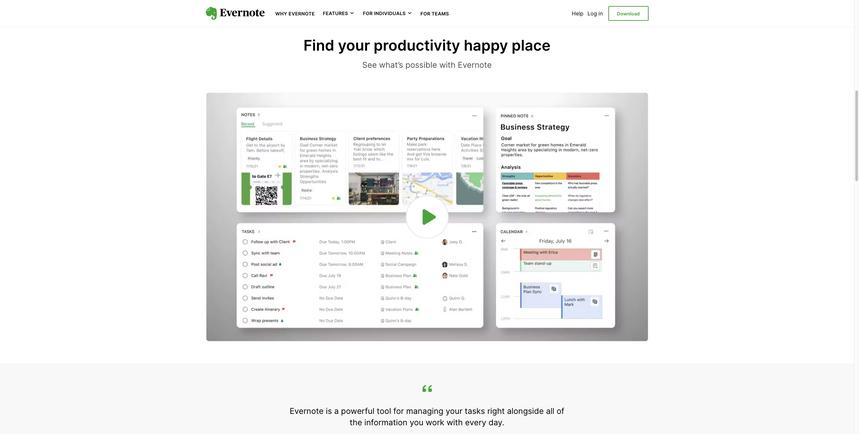 Task type: describe. For each thing, give the bounding box(es) containing it.
every
[[465, 418, 486, 428]]

happy
[[464, 36, 508, 54]]

for for for teams
[[421, 11, 431, 16]]

powerful
[[341, 407, 375, 416]]

evernote inside evernote is a powerful tool for managing your tasks right alongside all of the information you work with every day.
[[290, 407, 324, 416]]

0 horizontal spatial your
[[338, 36, 370, 54]]

play video image
[[416, 206, 438, 228]]

for teams
[[421, 11, 449, 16]]

why
[[275, 11, 287, 16]]

for for for individuals
[[363, 10, 373, 16]]

for teams link
[[421, 10, 449, 17]]

0 vertical spatial evernote
[[289, 11, 315, 16]]

your inside evernote is a powerful tool for managing your tasks right alongside all of the information you work with every day.
[[446, 407, 463, 416]]

find
[[304, 36, 334, 54]]

in
[[599, 10, 603, 17]]

1 vertical spatial evernote
[[458, 60, 492, 70]]

what's
[[379, 60, 403, 70]]

log
[[588, 10, 597, 17]]

for
[[394, 407, 404, 416]]

find your productivity happy place
[[304, 36, 551, 54]]

day.
[[489, 418, 505, 428]]

what is evernote video thumbnail image
[[206, 93, 648, 341]]

help
[[572, 10, 584, 17]]

possible
[[406, 60, 437, 70]]

place
[[512, 36, 551, 54]]

information
[[365, 418, 408, 428]]

see
[[362, 60, 377, 70]]



Task type: locate. For each thing, give the bounding box(es) containing it.
log in link
[[588, 10, 603, 17]]

work
[[426, 418, 445, 428]]

evernote
[[289, 11, 315, 16], [458, 60, 492, 70], [290, 407, 324, 416]]

for inside button
[[363, 10, 373, 16]]

individuals
[[374, 10, 406, 16]]

productivity
[[374, 36, 460, 54]]

download link
[[609, 6, 649, 21]]

1 vertical spatial your
[[446, 407, 463, 416]]

for individuals button
[[363, 10, 413, 17]]

for left teams
[[421, 11, 431, 16]]

1 horizontal spatial for
[[421, 11, 431, 16]]

for individuals
[[363, 10, 406, 16]]

your
[[338, 36, 370, 54], [446, 407, 463, 416]]

features
[[323, 10, 348, 16]]

download
[[617, 11, 640, 16]]

with
[[439, 60, 456, 70], [447, 418, 463, 428]]

is
[[326, 407, 332, 416]]

alongside
[[507, 407, 544, 416]]

1 horizontal spatial your
[[446, 407, 463, 416]]

teams
[[432, 11, 449, 16]]

for
[[363, 10, 373, 16], [421, 11, 431, 16]]

for left individuals
[[363, 10, 373, 16]]

evernote left is
[[290, 407, 324, 416]]

0 vertical spatial with
[[439, 60, 456, 70]]

2 vertical spatial evernote
[[290, 407, 324, 416]]

managing
[[406, 407, 444, 416]]

features button
[[323, 10, 355, 17]]

help link
[[572, 10, 584, 17]]

with inside evernote is a powerful tool for managing your tasks right alongside all of the information you work with every day.
[[447, 418, 463, 428]]

evernote down happy
[[458, 60, 492, 70]]

evernote right why
[[289, 11, 315, 16]]

why evernote link
[[275, 10, 315, 17]]

tool
[[377, 407, 391, 416]]

all
[[546, 407, 555, 416]]

0 vertical spatial your
[[338, 36, 370, 54]]

your up see
[[338, 36, 370, 54]]

evernote is a powerful tool for managing your tasks right alongside all of the information you work with every day.
[[290, 407, 565, 428]]

log in
[[588, 10, 603, 17]]

why evernote
[[275, 11, 315, 16]]

tasks
[[465, 407, 485, 416]]

with right work
[[447, 418, 463, 428]]

see what's possible with evernote
[[362, 60, 492, 70]]

a
[[334, 407, 339, 416]]

0 horizontal spatial for
[[363, 10, 373, 16]]

the
[[350, 418, 362, 428]]

evernote logo image
[[206, 7, 265, 20]]

right
[[487, 407, 505, 416]]

1 vertical spatial with
[[447, 418, 463, 428]]

of
[[557, 407, 565, 416]]

with right the "possible"
[[439, 60, 456, 70]]

your left tasks
[[446, 407, 463, 416]]

you
[[410, 418, 424, 428]]



Task type: vqa. For each thing, say whether or not it's contained in the screenshot.
Notes
no



